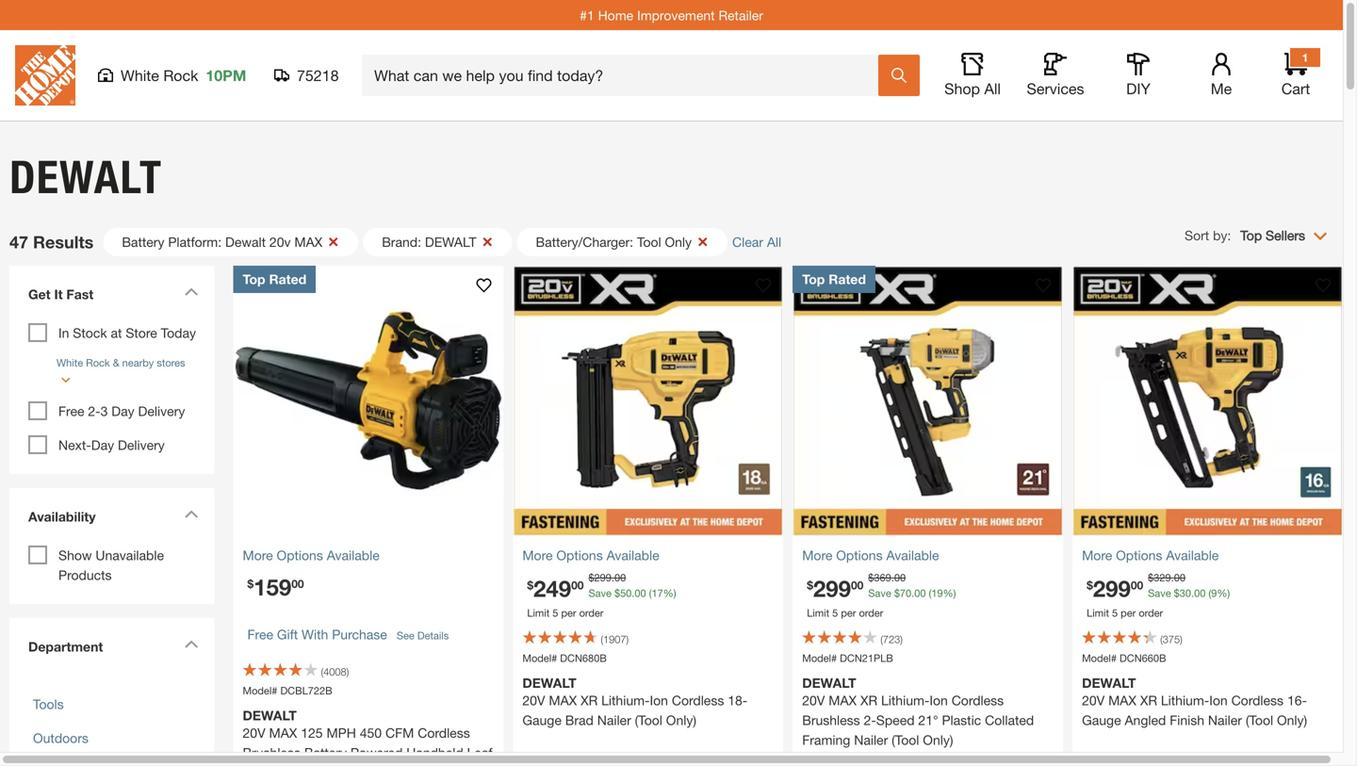 Task type: describe. For each thing, give the bounding box(es) containing it.
at
[[111, 325, 122, 341]]

9
[[1211, 587, 1217, 599]]

battery/charger:
[[536, 234, 633, 250]]

xr for speed
[[860, 693, 878, 708]]

) for nailer
[[626, 633, 629, 645]]

white for white rock 10pm
[[121, 66, 159, 84]]

$ 299 00 $ 329 . 00 save $ 30 . 00 ( 9 %) limit 5 per order
[[1087, 571, 1230, 619]]

model# for dewalt 20v max xr lithium-ion cordless brushless 2-speed 21° plastic collated framing nailer (tool only)
[[802, 652, 837, 664]]

. right 249
[[612, 571, 614, 584]]

see
[[397, 630, 414, 642]]

model# dcn680b
[[522, 652, 607, 664]]

in stock at store today link
[[58, 325, 196, 341]]

show
[[58, 548, 92, 563]]

finish
[[1170, 712, 1204, 728]]

dewalt 20v max xr lithium-ion cordless 18- gauge brad nailer (tool only)
[[522, 675, 748, 728]]

lithium- for nailer
[[601, 693, 650, 708]]

only) inside dewalt 20v max xr lithium-ion cordless 16- gauge angled finish nailer (tool only)
[[1277, 712, 1307, 728]]

brushless inside dewalt 20v max xr lithium-ion cordless brushless 2-speed 21° plastic collated framing nailer (tool only)
[[802, 712, 860, 728]]

more for dewalt 20v max 125 mph 450 cfm cordless brushless battery powered handheld leaf blower (tool only)
[[243, 547, 273, 563]]

by:
[[1213, 228, 1231, 243]]

battery/charger: tool only
[[536, 234, 692, 250]]

20v max xr lithium-ion cordless brushless 2-speed 21° plastic collated framing nailer (tool only) image
[[793, 266, 1063, 536]]

) for powered
[[346, 666, 349, 678]]

(tool inside dewalt 20v max xr lithium-ion cordless 18- gauge brad nailer (tool only)
[[635, 712, 662, 728]]

1
[[1302, 51, 1308, 64]]

47 results
[[9, 232, 94, 252]]

more for dewalt 20v max xr lithium-ion cordless 18- gauge brad nailer (tool only)
[[522, 547, 553, 563]]

00 right 50
[[635, 587, 646, 599]]

save for dewalt 20v max xr lithium-ion cordless brushless 2-speed 21° plastic collated framing nailer (tool only)
[[868, 587, 891, 599]]

brad
[[565, 712, 594, 728]]

all for clear all
[[767, 234, 781, 250]]

leaf
[[467, 745, 492, 760]]

outdoors link
[[33, 730, 88, 746]]

dcn660b
[[1120, 652, 1166, 664]]

rock for &
[[86, 357, 110, 369]]

model# for dewalt 20v max xr lithium-ion cordless 18- gauge brad nailer (tool only)
[[522, 652, 557, 664]]

limit for dewalt 20v max xr lithium-ion cordless 16- gauge angled finish nailer (tool only)
[[1087, 607, 1109, 619]]

order for dewalt 20v max xr lithium-ion cordless 16- gauge angled finish nailer (tool only)
[[1139, 607, 1163, 619]]

model# dcn660b
[[1082, 652, 1166, 664]]

model# dcn21plb
[[802, 652, 893, 664]]

dcn680b
[[560, 652, 607, 664]]

cordless for collated
[[952, 693, 1004, 708]]

home
[[598, 7, 634, 23]]

299 for dewalt 20v max xr lithium-ion cordless brushless 2-speed 21° plastic collated framing nailer (tool only)
[[813, 575, 851, 602]]

order for dewalt 20v max xr lithium-ion cordless brushless 2-speed 21° plastic collated framing nailer (tool only)
[[859, 607, 883, 619]]

( 1907 )
[[601, 633, 629, 645]]

0 vertical spatial 2-
[[88, 403, 100, 419]]

&
[[113, 357, 119, 369]]

more options available for dewalt 20v max 125 mph 450 cfm cordless brushless battery powered handheld leaf blower (tool only)
[[243, 547, 380, 563]]

more options available link for finish
[[1082, 546, 1334, 565]]

00 left 369
[[851, 578, 864, 592]]

%) for dewalt 20v max xr lithium-ion cordless 18- gauge brad nailer (tool only)
[[663, 587, 676, 599]]

( inside $ 299 00 $ 329 . 00 save $ 30 . 00 ( 9 %) limit 5 per order
[[1209, 587, 1211, 599]]

$ 159 00
[[247, 573, 304, 600]]

caret icon image for get it fast
[[184, 287, 198, 296]]

tools
[[33, 696, 64, 712]]

375
[[1163, 633, 1180, 645]]

nailer inside dewalt 20v max xr lithium-ion cordless 16- gauge angled finish nailer (tool only)
[[1208, 712, 1242, 728]]

20v for 20v max 125 mph 450 cfm cordless brushless battery powered handheld leaf blower (tool only)
[[243, 725, 265, 741]]

( up dcn660b
[[1160, 633, 1163, 645]]

lithium- for finish
[[1161, 693, 1209, 708]]

1 vertical spatial day
[[91, 437, 114, 453]]

tool
[[637, 234, 661, 250]]

max for dewalt 20v max xr lithium-ion cordless brushless 2-speed 21° plastic collated framing nailer (tool only)
[[829, 693, 857, 708]]

. left 19
[[912, 587, 914, 599]]

75218 button
[[274, 66, 339, 85]]

available for powered
[[327, 547, 380, 563]]

me
[[1211, 80, 1232, 98]]

nailer inside dewalt 20v max xr lithium-ion cordless brushless 2-speed 21° plastic collated framing nailer (tool only)
[[854, 732, 888, 748]]

free gift with purchase see details
[[247, 627, 449, 642]]

in stock at store today
[[58, 325, 196, 341]]

cordless for only)
[[672, 693, 724, 708]]

more options available for dewalt 20v max xr lithium-ion cordless 16- gauge angled finish nailer (tool only)
[[1082, 547, 1219, 563]]

nailer inside dewalt 20v max xr lithium-ion cordless 18- gauge brad nailer (tool only)
[[597, 712, 631, 728]]

5 for dewalt 20v max xr lithium-ion cordless brushless 2-speed 21° plastic collated framing nailer (tool only)
[[832, 607, 838, 619]]

5 for dewalt 20v max xr lithium-ion cordless 18- gauge brad nailer (tool only)
[[553, 607, 558, 619]]

availability link
[[19, 498, 205, 541]]

rated for 299
[[829, 271, 866, 287]]

cordless inside dewalt 20v max 125 mph 450 cfm cordless brushless battery powered handheld leaf blower (tool only)
[[418, 725, 470, 741]]

next-
[[58, 437, 91, 453]]

. left 17
[[632, 587, 635, 599]]

10pm
[[206, 66, 246, 84]]

. left 9
[[1191, 587, 1194, 599]]

max for dewalt 20v max xr lithium-ion cordless 18- gauge brad nailer (tool only)
[[549, 693, 577, 708]]

00 right '70'
[[914, 587, 926, 599]]

get it fast link
[[19, 275, 205, 319]]

more for dewalt 20v max xr lithium-ion cordless brushless 2-speed 21° plastic collated framing nailer (tool only)
[[802, 547, 833, 563]]

dcbl722b
[[280, 685, 332, 697]]

( up the dcbl722b
[[321, 666, 323, 678]]

dewalt 20v max xr lithium-ion cordless brushless 2-speed 21° plastic collated framing nailer (tool only)
[[802, 675, 1034, 748]]

lithium- for 21°
[[881, 693, 930, 708]]

options for dewalt 20v max 125 mph 450 cfm cordless brushless battery powered handheld leaf blower (tool only)
[[277, 547, 323, 563]]

) for finish
[[1180, 633, 1183, 645]]

battery platform: dewalt 20v max
[[122, 234, 323, 250]]

249
[[533, 575, 571, 602]]

( 4008 )
[[321, 666, 349, 678]]

available for 21°
[[886, 547, 939, 563]]

with
[[302, 627, 328, 642]]

in
[[58, 325, 69, 341]]

( inside $ 249 00 $ 299 . 00 save $ 50 . 00 ( 17 %) limit 5 per order
[[649, 587, 652, 599]]

00 left 50
[[571, 578, 584, 592]]

shop all
[[944, 80, 1001, 98]]

20v max 125 mph 450 cfm cordless brushless battery powered handheld leaf blower (tool only) image
[[233, 266, 504, 536]]

0 vertical spatial day
[[111, 403, 134, 419]]

369
[[874, 571, 891, 584]]

max inside button
[[294, 234, 323, 250]]

model# for dewalt 20v max xr lithium-ion cordless 16- gauge angled finish nailer (tool only)
[[1082, 652, 1117, 664]]

450
[[360, 725, 382, 741]]

white rock & nearby stores
[[57, 357, 185, 369]]

free 2-3 day delivery link
[[58, 403, 185, 419]]

diy
[[1126, 80, 1151, 98]]

2- inside dewalt 20v max xr lithium-ion cordless brushless 2-speed 21° plastic collated framing nailer (tool only)
[[864, 712, 876, 728]]

brand: dewalt
[[382, 234, 476, 250]]

20v for 20v max xr lithium-ion cordless 16- gauge angled finish nailer (tool only)
[[1082, 693, 1105, 708]]

top rated for 299
[[802, 271, 866, 287]]

rock for 10pm
[[163, 66, 198, 84]]

handheld
[[406, 745, 463, 760]]

limit for dewalt 20v max xr lithium-ion cordless brushless 2-speed 21° plastic collated framing nailer (tool only)
[[807, 607, 829, 619]]

70
[[900, 587, 912, 599]]

get
[[28, 287, 51, 302]]

top rated for 159
[[243, 271, 306, 287]]

$ 249 00 $ 299 . 00 save $ 50 . 00 ( 17 %) limit 5 per order
[[527, 571, 676, 619]]

diy button
[[1108, 53, 1169, 98]]

more options available for dewalt 20v max xr lithium-ion cordless 18- gauge brad nailer (tool only)
[[522, 547, 659, 563]]

329
[[1154, 571, 1171, 584]]

cfm
[[385, 725, 414, 741]]

18-
[[728, 693, 748, 708]]

20v max xr lithium-ion cordless 18-gauge brad nailer (tool only) image
[[513, 266, 783, 536]]

ion for nailer
[[1209, 693, 1228, 708]]

( up dcn680b
[[601, 633, 603, 645]]

store
[[126, 325, 157, 341]]

1 vertical spatial delivery
[[118, 437, 165, 453]]

47
[[9, 232, 28, 252]]

%) for dewalt 20v max xr lithium-ion cordless 16- gauge angled finish nailer (tool only)
[[1217, 587, 1230, 599]]

30
[[1180, 587, 1191, 599]]

show unavailable products link
[[58, 548, 164, 583]]

more options available link for powered
[[243, 546, 494, 565]]

battery/charger: tool only button
[[517, 228, 728, 256]]

4008
[[323, 666, 346, 678]]

00 up 30
[[1174, 571, 1186, 584]]

nearby
[[122, 357, 154, 369]]

clear
[[732, 234, 763, 250]]

max for dewalt 20v max 125 mph 450 cfm cordless brushless battery powered handheld leaf blower (tool only)
[[269, 725, 297, 741]]

angled
[[1125, 712, 1166, 728]]

brand:
[[382, 234, 421, 250]]

cordless for (tool
[[1231, 693, 1284, 708]]

17
[[652, 587, 663, 599]]

available for finish
[[1166, 547, 1219, 563]]



Task type: locate. For each thing, give the bounding box(es) containing it.
3 ion from the left
[[1209, 693, 1228, 708]]

caret icon image inside the "department" link
[[184, 640, 198, 648]]

0 horizontal spatial ion
[[650, 693, 668, 708]]

What can we help you find today? search field
[[374, 56, 877, 95]]

options
[[277, 547, 323, 563], [556, 547, 603, 563], [836, 547, 883, 563], [1116, 547, 1162, 563]]

limit inside $ 299 00 $ 369 . 00 save $ 70 . 00 ( 19 %) limit 5 per order
[[807, 607, 829, 619]]

0 vertical spatial white
[[121, 66, 159, 84]]

dewalt 20v max 125 mph 450 cfm cordless brushless battery powered handheld leaf blower (tool only)
[[243, 708, 492, 766]]

1 limit from the left
[[527, 607, 550, 619]]

speed
[[876, 712, 915, 728]]

options up 249
[[556, 547, 603, 563]]

ion inside dewalt 20v max xr lithium-ion cordless brushless 2-speed 21° plastic collated framing nailer (tool only)
[[930, 693, 948, 708]]

2 horizontal spatial order
[[1139, 607, 1163, 619]]

1 horizontal spatial order
[[859, 607, 883, 619]]

cordless left 16-
[[1231, 693, 1284, 708]]

plastic
[[942, 712, 981, 728]]

00 up gift
[[291, 577, 304, 590]]

all inside button
[[984, 80, 1001, 98]]

2 horizontal spatial limit
[[1087, 607, 1109, 619]]

outdoors
[[33, 730, 88, 746]]

2 horizontal spatial 299
[[1093, 575, 1131, 602]]

2 order from the left
[[859, 607, 883, 619]]

dewalt for dewalt 20v max xr lithium-ion cordless 16- gauge angled finish nailer (tool only)
[[1082, 675, 1136, 691]]

4 more options available from the left
[[1082, 547, 1219, 563]]

3 limit from the left
[[1087, 607, 1109, 619]]

only) inside dewalt 20v max xr lithium-ion cordless 18- gauge brad nailer (tool only)
[[666, 712, 696, 728]]

1 caret icon image from the top
[[184, 287, 198, 296]]

dewalt right brand:
[[425, 234, 476, 250]]

1 vertical spatial brushless
[[243, 745, 301, 760]]

1 horizontal spatial 5
[[832, 607, 838, 619]]

0 horizontal spatial 5
[[553, 607, 558, 619]]

(tool right finish
[[1246, 712, 1273, 728]]

purchase
[[332, 627, 387, 642]]

1 horizontal spatial brushless
[[802, 712, 860, 728]]

1 available from the left
[[327, 547, 380, 563]]

1 horizontal spatial rock
[[163, 66, 198, 84]]

limit up model# dcn660b
[[1087, 607, 1109, 619]]

ion inside dewalt 20v max xr lithium-ion cordless 18- gauge brad nailer (tool only)
[[650, 693, 668, 708]]

dewalt inside dewalt 20v max xr lithium-ion cordless 16- gauge angled finish nailer (tool only)
[[1082, 675, 1136, 691]]

3 options from the left
[[836, 547, 883, 563]]

more options available up 329
[[1082, 547, 1219, 563]]

ion for (tool
[[650, 693, 668, 708]]

0 horizontal spatial gauge
[[522, 712, 562, 728]]

per inside $ 299 00 $ 329 . 00 save $ 30 . 00 ( 9 %) limit 5 per order
[[1121, 607, 1136, 619]]

xr up speed
[[860, 693, 878, 708]]

3 %) from the left
[[1217, 587, 1230, 599]]

299 for dewalt 20v max xr lithium-ion cordless 16- gauge angled finish nailer (tool only)
[[1093, 575, 1131, 602]]

0 horizontal spatial all
[[767, 234, 781, 250]]

5 down 249
[[553, 607, 558, 619]]

more options available link for 21°
[[802, 546, 1054, 565]]

3 more from the left
[[802, 547, 833, 563]]

details
[[417, 630, 449, 642]]

.
[[612, 571, 614, 584], [891, 571, 894, 584], [1171, 571, 1174, 584], [632, 587, 635, 599], [912, 587, 914, 599], [1191, 587, 1194, 599]]

1 5 from the left
[[553, 607, 558, 619]]

more
[[243, 547, 273, 563], [522, 547, 553, 563], [802, 547, 833, 563], [1082, 547, 1112, 563]]

cart 1
[[1282, 51, 1310, 98]]

) down 50
[[626, 633, 629, 645]]

1 horizontal spatial lithium-
[[881, 693, 930, 708]]

lithium-
[[601, 693, 650, 708], [881, 693, 930, 708], [1161, 693, 1209, 708]]

1 more from the left
[[243, 547, 273, 563]]

125
[[301, 725, 323, 741]]

xr inside dewalt 20v max xr lithium-ion cordless 16- gauge angled finish nailer (tool only)
[[1140, 693, 1157, 708]]

) down 30
[[1180, 633, 1183, 645]]

1 horizontal spatial all
[[984, 80, 1001, 98]]

cordless inside dewalt 20v max xr lithium-ion cordless brushless 2-speed 21° plastic collated framing nailer (tool only)
[[952, 693, 1004, 708]]

) down '70'
[[900, 633, 903, 645]]

lithium- inside dewalt 20v max xr lithium-ion cordless brushless 2-speed 21° plastic collated framing nailer (tool only)
[[881, 693, 930, 708]]

save inside $ 299 00 $ 329 . 00 save $ 30 . 00 ( 9 %) limit 5 per order
[[1148, 587, 1171, 599]]

free for free 2-3 day delivery
[[58, 403, 84, 419]]

free left gift
[[247, 627, 273, 642]]

max for dewalt 20v max xr lithium-ion cordless 16- gauge angled finish nailer (tool only)
[[1108, 693, 1137, 708]]

( right 50
[[649, 587, 652, 599]]

1 horizontal spatial per
[[841, 607, 856, 619]]

00 left 9
[[1194, 587, 1206, 599]]

limit inside $ 249 00 $ 299 . 00 save $ 50 . 00 ( 17 %) limit 5 per order
[[527, 607, 550, 619]]

1 rated from the left
[[269, 271, 306, 287]]

(
[[649, 587, 652, 599], [929, 587, 932, 599], [1209, 587, 1211, 599], [601, 633, 603, 645], [880, 633, 883, 645], [1160, 633, 1163, 645], [321, 666, 323, 678]]

( 723 )
[[880, 633, 903, 645]]

save inside $ 299 00 $ 369 . 00 save $ 70 . 00 ( 19 %) limit 5 per order
[[868, 587, 891, 599]]

00 up 50
[[614, 571, 626, 584]]

services
[[1027, 80, 1084, 98]]

20v inside dewalt 20v max 125 mph 450 cfm cordless brushless battery powered handheld leaf blower (tool only)
[[243, 725, 265, 741]]

299 inside $ 249 00 $ 299 . 00 save $ 50 . 00 ( 17 %) limit 5 per order
[[594, 571, 612, 584]]

per inside $ 299 00 $ 369 . 00 save $ 70 . 00 ( 19 %) limit 5 per order
[[841, 607, 856, 619]]

2 horizontal spatial ion
[[1209, 693, 1228, 708]]

save inside $ 249 00 $ 299 . 00 save $ 50 . 00 ( 17 %) limit 5 per order
[[589, 587, 612, 599]]

dewalt for dewalt 20v max xr lithium-ion cordless 18- gauge brad nailer (tool only)
[[522, 675, 576, 691]]

options for dewalt 20v max xr lithium-ion cordless 18- gauge brad nailer (tool only)
[[556, 547, 603, 563]]

options for dewalt 20v max xr lithium-ion cordless 16- gauge angled finish nailer (tool only)
[[1116, 547, 1162, 563]]

order for dewalt 20v max xr lithium-ion cordless 18- gauge brad nailer (tool only)
[[579, 607, 604, 619]]

1 top rated from the left
[[243, 271, 306, 287]]

2 more options available link from the left
[[522, 546, 774, 565]]

limit down 249
[[527, 607, 550, 619]]

battery
[[122, 234, 164, 250], [304, 745, 347, 760]]

1 vertical spatial rock
[[86, 357, 110, 369]]

order
[[579, 607, 604, 619], [859, 607, 883, 619], [1139, 607, 1163, 619]]

nailer down speed
[[854, 732, 888, 748]]

2 lithium- from the left
[[881, 693, 930, 708]]

more options available link for nailer
[[522, 546, 774, 565]]

limit
[[527, 607, 550, 619], [807, 607, 829, 619], [1087, 607, 1109, 619]]

(tool inside dewalt 20v max xr lithium-ion cordless brushless 2-speed 21° plastic collated framing nailer (tool only)
[[892, 732, 919, 748]]

0 vertical spatial delivery
[[138, 403, 185, 419]]

dewalt down model# dcbl722b
[[243, 708, 297, 723]]

0 horizontal spatial xr
[[581, 693, 598, 708]]

3 5 from the left
[[1112, 607, 1118, 619]]

platform:
[[168, 234, 222, 250]]

battery platform: dewalt 20v max button
[[103, 228, 358, 256]]

1 vertical spatial 2-
[[864, 712, 876, 728]]

0 vertical spatial brushless
[[802, 712, 860, 728]]

0 horizontal spatial order
[[579, 607, 604, 619]]

rated for 159
[[269, 271, 306, 287]]

20v
[[269, 234, 291, 250]]

ion
[[650, 693, 668, 708], [930, 693, 948, 708], [1209, 693, 1228, 708]]

available up 50
[[607, 547, 659, 563]]

all inside button
[[767, 234, 781, 250]]

00 inside "$ 159 00"
[[291, 577, 304, 590]]

ion for plastic
[[930, 693, 948, 708]]

more up $ 299 00 $ 369 . 00 save $ 70 . 00 ( 19 %) limit 5 per order on the right of the page
[[802, 547, 833, 563]]

159
[[254, 573, 291, 600]]

per up model# dcn21plb
[[841, 607, 856, 619]]

cordless
[[672, 693, 724, 708], [952, 693, 1004, 708], [1231, 693, 1284, 708], [418, 725, 470, 741]]

1 horizontal spatial free
[[247, 627, 273, 642]]

3 per from the left
[[1121, 607, 1136, 619]]

model# left dcn680b
[[522, 652, 557, 664]]

more options available up 369
[[802, 547, 939, 563]]

00 left 329
[[1131, 578, 1143, 592]]

20v up framing
[[802, 693, 825, 708]]

1 horizontal spatial %)
[[943, 587, 956, 599]]

today
[[161, 325, 196, 341]]

1 order from the left
[[579, 607, 604, 619]]

max inside dewalt 20v max xr lithium-ion cordless 18- gauge brad nailer (tool only)
[[549, 693, 577, 708]]

fast
[[66, 287, 94, 302]]

299 left 369
[[813, 575, 851, 602]]

dewalt
[[9, 150, 162, 205], [425, 234, 476, 250], [522, 675, 576, 691], [802, 675, 856, 691], [1082, 675, 1136, 691], [243, 708, 297, 723]]

order inside $ 299 00 $ 329 . 00 save $ 30 . 00 ( 9 %) limit 5 per order
[[1139, 607, 1163, 619]]

5 inside $ 299 00 $ 329 . 00 save $ 30 . 00 ( 9 %) limit 5 per order
[[1112, 607, 1118, 619]]

gauge left brad
[[522, 712, 562, 728]]

2 options from the left
[[556, 547, 603, 563]]

3 more options available from the left
[[802, 547, 939, 563]]

299 inside $ 299 00 $ 329 . 00 save $ 30 . 00 ( 9 %) limit 5 per order
[[1093, 575, 1131, 602]]

16-
[[1287, 693, 1307, 708]]

0 horizontal spatial top
[[243, 271, 265, 287]]

0 horizontal spatial rock
[[86, 357, 110, 369]]

%) right 50
[[663, 587, 676, 599]]

1 horizontal spatial rated
[[829, 271, 866, 287]]

1 horizontal spatial gauge
[[1082, 712, 1121, 728]]

1 vertical spatial battery
[[304, 745, 347, 760]]

2 more options available from the left
[[522, 547, 659, 563]]

options up 329
[[1116, 547, 1162, 563]]

sort by: top sellers
[[1185, 228, 1305, 243]]

3 caret icon image from the top
[[184, 640, 198, 648]]

$
[[589, 571, 594, 584], [868, 571, 874, 584], [1148, 571, 1154, 584], [247, 577, 254, 590], [527, 578, 533, 592], [807, 578, 813, 592], [1087, 578, 1093, 592], [614, 587, 620, 599], [894, 587, 900, 599], [1174, 587, 1180, 599]]

( up dcn21plb
[[880, 633, 883, 645]]

1 horizontal spatial nailer
[[854, 732, 888, 748]]

brushless
[[802, 712, 860, 728], [243, 745, 301, 760]]

( right '70'
[[929, 587, 932, 599]]

2 xr from the left
[[860, 693, 878, 708]]

2 limit from the left
[[807, 607, 829, 619]]

stores
[[157, 357, 185, 369]]

20v down model# dcn660b
[[1082, 693, 1105, 708]]

it
[[54, 287, 63, 302]]

limit for dewalt 20v max xr lithium-ion cordless 18- gauge brad nailer (tool only)
[[527, 607, 550, 619]]

%) inside $ 249 00 $ 299 . 00 save $ 50 . 00 ( 17 %) limit 5 per order
[[663, 587, 676, 599]]

4 options from the left
[[1116, 547, 1162, 563]]

dewalt inside dewalt 20v max 125 mph 450 cfm cordless brushless battery powered handheld leaf blower (tool only)
[[243, 708, 297, 723]]

per for dewalt 20v max xr lithium-ion cordless 16- gauge angled finish nailer (tool only)
[[1121, 607, 1136, 619]]

gauge for 249
[[522, 712, 562, 728]]

model# for dewalt 20v max 125 mph 450 cfm cordless brushless battery powered handheld leaf blower (tool only)
[[243, 685, 277, 697]]

xr for angled
[[1140, 693, 1157, 708]]

2 more from the left
[[522, 547, 553, 563]]

0 vertical spatial battery
[[122, 234, 164, 250]]

more options available up $ 249 00 $ 299 . 00 save $ 50 . 00 ( 17 %) limit 5 per order at the left bottom of the page
[[522, 547, 659, 563]]

caret icon image for availability
[[184, 510, 198, 518]]

lithium- down dcn680b
[[601, 693, 650, 708]]

available
[[327, 547, 380, 563], [607, 547, 659, 563], [886, 547, 939, 563], [1166, 547, 1219, 563]]

cordless inside dewalt 20v max xr lithium-ion cordless 16- gauge angled finish nailer (tool only)
[[1231, 693, 1284, 708]]

save left 50
[[589, 587, 612, 599]]

options up "$ 159 00"
[[277, 547, 323, 563]]

delivery down free 2-3 day delivery
[[118, 437, 165, 453]]

0 horizontal spatial per
[[561, 607, 576, 619]]

. up 375
[[1171, 571, 1174, 584]]

gauge inside dewalt 20v max xr lithium-ion cordless 18- gauge brad nailer (tool only)
[[522, 712, 562, 728]]

0 vertical spatial rock
[[163, 66, 198, 84]]

1 more options available link from the left
[[243, 546, 494, 565]]

0 horizontal spatial battery
[[122, 234, 164, 250]]

50
[[620, 587, 632, 599]]

mph
[[327, 725, 356, 741]]

(tool inside dewalt 20v max 125 mph 450 cfm cordless brushless battery powered handheld leaf blower (tool only)
[[287, 765, 315, 766]]

%) inside $ 299 00 $ 329 . 00 save $ 30 . 00 ( 9 %) limit 5 per order
[[1217, 587, 1230, 599]]

more options available up "$ 159 00"
[[243, 547, 380, 563]]

cordless up plastic
[[952, 693, 1004, 708]]

gauge
[[522, 712, 562, 728], [1082, 712, 1121, 728]]

dewalt down model# dcn680b
[[522, 675, 576, 691]]

more options available for dewalt 20v max xr lithium-ion cordless brushless 2-speed 21° plastic collated framing nailer (tool only)
[[802, 547, 939, 563]]

cordless left 18-
[[672, 693, 724, 708]]

brand: dewalt button
[[363, 228, 512, 256]]

save down 329
[[1148, 587, 1171, 599]]

caret icon image inside availability link
[[184, 510, 198, 518]]

dewalt for dewalt 20v max 125 mph 450 cfm cordless brushless battery powered handheld leaf blower (tool only)
[[243, 708, 297, 723]]

order up 1907
[[579, 607, 604, 619]]

per for dewalt 20v max xr lithium-ion cordless brushless 2-speed 21° plastic collated framing nailer (tool only)
[[841, 607, 856, 619]]

lithium- up speed
[[881, 693, 930, 708]]

more up 159
[[243, 547, 273, 563]]

1 %) from the left
[[663, 587, 676, 599]]

1 horizontal spatial 299
[[813, 575, 851, 602]]

white for white rock & nearby stores
[[57, 357, 83, 369]]

dewalt for dewalt
[[9, 150, 162, 205]]

2 available from the left
[[607, 547, 659, 563]]

. up '( 723 )'
[[891, 571, 894, 584]]

available up 329
[[1166, 547, 1219, 563]]

top
[[1241, 228, 1262, 243], [243, 271, 265, 287], [802, 271, 825, 287]]

5 up model# dcn21plb
[[832, 607, 838, 619]]

gauge inside dewalt 20v max xr lithium-ion cordless 16- gauge angled finish nailer (tool only)
[[1082, 712, 1121, 728]]

white down in
[[57, 357, 83, 369]]

white left 10pm
[[121, 66, 159, 84]]

20v inside dewalt 20v max xr lithium-ion cordless 18- gauge brad nailer (tool only)
[[522, 693, 545, 708]]

xr up angled
[[1140, 693, 1157, 708]]

battery down 125
[[304, 745, 347, 760]]

xr inside dewalt 20v max xr lithium-ion cordless 18- gauge brad nailer (tool only)
[[581, 693, 598, 708]]

1 options from the left
[[277, 547, 323, 563]]

20v down model# dcn680b
[[522, 693, 545, 708]]

xr up brad
[[581, 693, 598, 708]]

1 xr from the left
[[581, 693, 598, 708]]

model# dcbl722b
[[243, 685, 332, 697]]

1 horizontal spatial white
[[121, 66, 159, 84]]

3 available from the left
[[886, 547, 939, 563]]

%)
[[663, 587, 676, 599], [943, 587, 956, 599], [1217, 587, 1230, 599]]

2 rated from the left
[[829, 271, 866, 287]]

xr
[[581, 693, 598, 708], [860, 693, 878, 708], [1140, 693, 1157, 708]]

1 more options available from the left
[[243, 547, 380, 563]]

20v for 20v max xr lithium-ion cordless brushless 2-speed 21° plastic collated framing nailer (tool only)
[[802, 693, 825, 708]]

2 vertical spatial caret icon image
[[184, 640, 198, 648]]

0 horizontal spatial top rated
[[243, 271, 306, 287]]

brushless inside dewalt 20v max 125 mph 450 cfm cordless brushless battery powered handheld leaf blower (tool only)
[[243, 745, 301, 760]]

unavailable
[[96, 548, 164, 563]]

cart
[[1282, 80, 1310, 98]]

2-
[[88, 403, 100, 419], [864, 712, 876, 728]]

20v inside dewalt 20v max xr lithium-ion cordless 16- gauge angled finish nailer (tool only)
[[1082, 693, 1105, 708]]

1 lithium- from the left
[[601, 693, 650, 708]]

results
[[33, 232, 94, 252]]

0 horizontal spatial free
[[58, 403, 84, 419]]

dewalt inside dewalt 20v max xr lithium-ion cordless brushless 2-speed 21° plastic collated framing nailer (tool only)
[[802, 675, 856, 691]]

options for dewalt 20v max xr lithium-ion cordless brushless 2-speed 21° plastic collated framing nailer (tool only)
[[836, 547, 883, 563]]

(tool inside dewalt 20v max xr lithium-ion cordless 16- gauge angled finish nailer (tool only)
[[1246, 712, 1273, 728]]

only
[[665, 234, 692, 250]]

dewalt inside brand: dewalt button
[[425, 234, 476, 250]]

dewalt down model# dcn660b
[[1082, 675, 1136, 691]]

2 top rated from the left
[[802, 271, 866, 287]]

framing
[[802, 732, 850, 748]]

1 per from the left
[[561, 607, 576, 619]]

2 horizontal spatial nailer
[[1208, 712, 1242, 728]]

battery inside button
[[122, 234, 164, 250]]

3 save from the left
[[1148, 587, 1171, 599]]

1 vertical spatial all
[[767, 234, 781, 250]]

3 order from the left
[[1139, 607, 1163, 619]]

available up free gift with purchase see details
[[327, 547, 380, 563]]

21°
[[918, 712, 938, 728]]

max inside dewalt 20v max 125 mph 450 cfm cordless brushless battery powered handheld leaf blower (tool only)
[[269, 725, 297, 741]]

3 more options available link from the left
[[802, 546, 1054, 565]]

next-day delivery
[[58, 437, 165, 453]]

per up model# dcn660b
[[1121, 607, 1136, 619]]

dewalt up "results"
[[9, 150, 162, 205]]

2 per from the left
[[841, 607, 856, 619]]

1 horizontal spatial limit
[[807, 607, 829, 619]]

day down 3 on the left
[[91, 437, 114, 453]]

free for free gift with purchase see details
[[247, 627, 273, 642]]

top for 159
[[243, 271, 265, 287]]

2 horizontal spatial top
[[1241, 228, 1262, 243]]

2 ion from the left
[[930, 693, 948, 708]]

0 vertical spatial free
[[58, 403, 84, 419]]

20v for 20v max xr lithium-ion cordless 18- gauge brad nailer (tool only)
[[522, 693, 545, 708]]

caret icon image for department
[[184, 640, 198, 648]]

clear all
[[732, 234, 781, 250]]

dcn21plb
[[840, 652, 893, 664]]

battery inside dewalt 20v max 125 mph 450 cfm cordless brushless battery powered handheld leaf blower (tool only)
[[304, 745, 347, 760]]

2 5 from the left
[[832, 607, 838, 619]]

3 xr from the left
[[1140, 693, 1157, 708]]

battery left platform:
[[122, 234, 164, 250]]

%) right '70'
[[943, 587, 956, 599]]

order up 723
[[859, 607, 883, 619]]

all right clear
[[767, 234, 781, 250]]

rock left 10pm
[[163, 66, 198, 84]]

75218
[[297, 66, 339, 84]]

all right shop
[[984, 80, 1001, 98]]

rock left &
[[86, 357, 110, 369]]

1 gauge from the left
[[522, 712, 562, 728]]

( inside $ 299 00 $ 369 . 00 save $ 70 . 00 ( 19 %) limit 5 per order
[[929, 587, 932, 599]]

cordless up "handheld"
[[418, 725, 470, 741]]

0 horizontal spatial lithium-
[[601, 693, 650, 708]]

%) for dewalt 20v max xr lithium-ion cordless brushless 2-speed 21° plastic collated framing nailer (tool only)
[[943, 587, 956, 599]]

00 up '70'
[[894, 571, 906, 584]]

%) right 30
[[1217, 587, 1230, 599]]

caret icon image
[[184, 287, 198, 296], [184, 510, 198, 518], [184, 640, 198, 648]]

all for shop all
[[984, 80, 1001, 98]]

0 horizontal spatial brushless
[[243, 745, 301, 760]]

ion inside dewalt 20v max xr lithium-ion cordless 16- gauge angled finish nailer (tool only)
[[1209, 693, 1228, 708]]

xr for brad
[[581, 693, 598, 708]]

0 horizontal spatial rated
[[269, 271, 306, 287]]

299 inside $ 299 00 $ 369 . 00 save $ 70 . 00 ( 19 %) limit 5 per order
[[813, 575, 851, 602]]

products
[[58, 567, 112, 583]]

lithium- inside dewalt 20v max xr lithium-ion cordless 16- gauge angled finish nailer (tool only)
[[1161, 693, 1209, 708]]

$ inside "$ 159 00"
[[247, 577, 254, 590]]

white rock 10pm
[[121, 66, 246, 84]]

limit inside $ 299 00 $ 329 . 00 save $ 30 . 00 ( 9 %) limit 5 per order
[[1087, 607, 1109, 619]]

19
[[932, 587, 943, 599]]

delivery
[[138, 403, 185, 419], [118, 437, 165, 453]]

free 2-3 day delivery
[[58, 403, 185, 419]]

dewalt for dewalt 20v max xr lithium-ion cordless brushless 2-speed 21° plastic collated framing nailer (tool only)
[[802, 675, 856, 691]]

sellers
[[1266, 228, 1305, 243]]

dewalt inside dewalt 20v max xr lithium-ion cordless 18- gauge brad nailer (tool only)
[[522, 675, 576, 691]]

shop all button
[[942, 53, 1003, 98]]

more up $ 299 00 $ 329 . 00 save $ 30 . 00 ( 9 %) limit 5 per order on the bottom of the page
[[1082, 547, 1112, 563]]

0 horizontal spatial %)
[[663, 587, 676, 599]]

save for dewalt 20v max xr lithium-ion cordless 16- gauge angled finish nailer (tool only)
[[1148, 587, 1171, 599]]

0 horizontal spatial limit
[[527, 607, 550, 619]]

more up 249
[[522, 547, 553, 563]]

2 horizontal spatial per
[[1121, 607, 1136, 619]]

order inside $ 249 00 $ 299 . 00 save $ 50 . 00 ( 17 %) limit 5 per order
[[579, 607, 604, 619]]

1 horizontal spatial ion
[[930, 693, 948, 708]]

gauge for 299
[[1082, 712, 1121, 728]]

$ 299 00 $ 369 . 00 save $ 70 . 00 ( 19 %) limit 5 per order
[[807, 571, 956, 619]]

more options available link up 17
[[522, 546, 774, 565]]

clear all button
[[732, 232, 796, 252]]

limit up model# dcn21plb
[[807, 607, 829, 619]]

) for 21°
[[900, 633, 903, 645]]

2 %) from the left
[[943, 587, 956, 599]]

1 save from the left
[[589, 587, 612, 599]]

0 horizontal spatial nailer
[[597, 712, 631, 728]]

00
[[614, 571, 626, 584], [894, 571, 906, 584], [1174, 571, 1186, 584], [291, 577, 304, 590], [571, 578, 584, 592], [851, 578, 864, 592], [1131, 578, 1143, 592], [635, 587, 646, 599], [914, 587, 926, 599], [1194, 587, 1206, 599]]

caret icon image inside get it fast link
[[184, 287, 198, 296]]

2 horizontal spatial save
[[1148, 587, 1171, 599]]

0 vertical spatial caret icon image
[[184, 287, 198, 296]]

lithium- up finish
[[1161, 693, 1209, 708]]

gift
[[277, 627, 298, 642]]

tools link
[[33, 696, 64, 712]]

retailer
[[719, 7, 763, 23]]

3 lithium- from the left
[[1161, 693, 1209, 708]]

the home depot logo image
[[15, 45, 75, 106]]

4 more options available link from the left
[[1082, 546, 1334, 565]]

1 ion from the left
[[650, 693, 668, 708]]

2 horizontal spatial lithium-
[[1161, 693, 1209, 708]]

per for dewalt 20v max xr lithium-ion cordless 18- gauge brad nailer (tool only)
[[561, 607, 576, 619]]

%) inside $ 299 00 $ 369 . 00 save $ 70 . 00 ( 19 %) limit 5 per order
[[943, 587, 956, 599]]

5 up model# dcn660b
[[1112, 607, 1118, 619]]

0 horizontal spatial 2-
[[88, 403, 100, 419]]

1 horizontal spatial 2-
[[864, 712, 876, 728]]

2 gauge from the left
[[1082, 712, 1121, 728]]

1 horizontal spatial top
[[802, 271, 825, 287]]

0 horizontal spatial save
[[589, 587, 612, 599]]

1 horizontal spatial xr
[[860, 693, 878, 708]]

more options available link up 19
[[802, 546, 1054, 565]]

department link
[[19, 628, 205, 666]]

max inside dewalt 20v max xr lithium-ion cordless brushless 2-speed 21° plastic collated framing nailer (tool only)
[[829, 693, 857, 708]]

top for 299
[[802, 271, 825, 287]]

1 horizontal spatial save
[[868, 587, 891, 599]]

2 horizontal spatial 5
[[1112, 607, 1118, 619]]

0 horizontal spatial white
[[57, 357, 83, 369]]

dewalt down model# dcn21plb
[[802, 675, 856, 691]]

5 inside $ 249 00 $ 299 . 00 save $ 50 . 00 ( 17 %) limit 5 per order
[[553, 607, 558, 619]]

max up brad
[[549, 693, 577, 708]]

(tool right brad
[[635, 712, 662, 728]]

max right the 20v
[[294, 234, 323, 250]]

delivery down the stores
[[138, 403, 185, 419]]

lithium- inside dewalt 20v max xr lithium-ion cordless 18- gauge brad nailer (tool only)
[[601, 693, 650, 708]]

blower
[[243, 765, 284, 766]]

order up ( 375 )
[[1139, 607, 1163, 619]]

20v max xr lithium-ion cordless 16-gauge angled finish nailer (tool only) image
[[1073, 266, 1343, 536]]

model# left the dcbl722b
[[243, 685, 277, 697]]

more for dewalt 20v max xr lithium-ion cordless 16- gauge angled finish nailer (tool only)
[[1082, 547, 1112, 563]]

(tool down 125
[[287, 765, 315, 766]]

only) inside dewalt 20v max 125 mph 450 cfm cordless brushless battery powered handheld leaf blower (tool only)
[[319, 765, 349, 766]]

( 375 )
[[1160, 633, 1183, 645]]

2- up next-day delivery
[[88, 403, 100, 419]]

1 horizontal spatial top rated
[[802, 271, 866, 287]]

max left 125
[[269, 725, 297, 741]]

1 vertical spatial white
[[57, 357, 83, 369]]

5 inside $ 299 00 $ 369 . 00 save $ 70 . 00 ( 19 %) limit 5 per order
[[832, 607, 838, 619]]

services button
[[1025, 53, 1086, 98]]

order inside $ 299 00 $ 369 . 00 save $ 70 . 00 ( 19 %) limit 5 per order
[[859, 607, 883, 619]]

max
[[294, 234, 323, 250], [549, 693, 577, 708], [829, 693, 857, 708], [1108, 693, 1137, 708], [269, 725, 297, 741]]

more options available link up purchase
[[243, 546, 494, 565]]

2 caret icon image from the top
[[184, 510, 198, 518]]

department
[[28, 639, 103, 655]]

model# left dcn21plb
[[802, 652, 837, 664]]

day right 3 on the left
[[111, 403, 134, 419]]

2 horizontal spatial %)
[[1217, 587, 1230, 599]]

2 save from the left
[[868, 587, 891, 599]]

0 horizontal spatial 299
[[594, 571, 612, 584]]

cordless inside dewalt 20v max xr lithium-ion cordless 18- gauge brad nailer (tool only)
[[672, 693, 724, 708]]

available for nailer
[[607, 547, 659, 563]]

max up angled
[[1108, 693, 1137, 708]]

free gift with purchase button
[[247, 616, 387, 653]]

max inside dewalt 20v max xr lithium-ion cordless 16- gauge angled finish nailer (tool only)
[[1108, 693, 1137, 708]]

5 for dewalt 20v max xr lithium-ion cordless 16- gauge angled finish nailer (tool only)
[[1112, 607, 1118, 619]]

save
[[589, 587, 612, 599], [868, 587, 891, 599], [1148, 587, 1171, 599]]

xr inside dewalt 20v max xr lithium-ion cordless brushless 2-speed 21° plastic collated framing nailer (tool only)
[[860, 693, 878, 708]]

(tool
[[635, 712, 662, 728], [1246, 712, 1273, 728], [892, 732, 919, 748], [287, 765, 315, 766]]

4 available from the left
[[1166, 547, 1219, 563]]

(tool down speed
[[892, 732, 919, 748]]

0 vertical spatial all
[[984, 80, 1001, 98]]

20v inside dewalt 20v max xr lithium-ion cordless brushless 2-speed 21° plastic collated framing nailer (tool only)
[[802, 693, 825, 708]]

1 horizontal spatial battery
[[304, 745, 347, 760]]

1 vertical spatial caret icon image
[[184, 510, 198, 518]]

1 vertical spatial free
[[247, 627, 273, 642]]

per inside $ 249 00 $ 299 . 00 save $ 50 . 00 ( 17 %) limit 5 per order
[[561, 607, 576, 619]]

rated
[[269, 271, 306, 287], [829, 271, 866, 287]]

only) inside dewalt 20v max xr lithium-ion cordless brushless 2-speed 21° plastic collated framing nailer (tool only)
[[923, 732, 953, 748]]

save for dewalt 20v max xr lithium-ion cordless 18- gauge brad nailer (tool only)
[[589, 587, 612, 599]]

4 more from the left
[[1082, 547, 1112, 563]]

2 horizontal spatial xr
[[1140, 693, 1157, 708]]



Task type: vqa. For each thing, say whether or not it's contained in the screenshot.
the "13May2024-MW16-HP-BAU-Hero4-Tools-POWER TOOLS Starting at $79 + Free 2-Day Delivery" image
no



